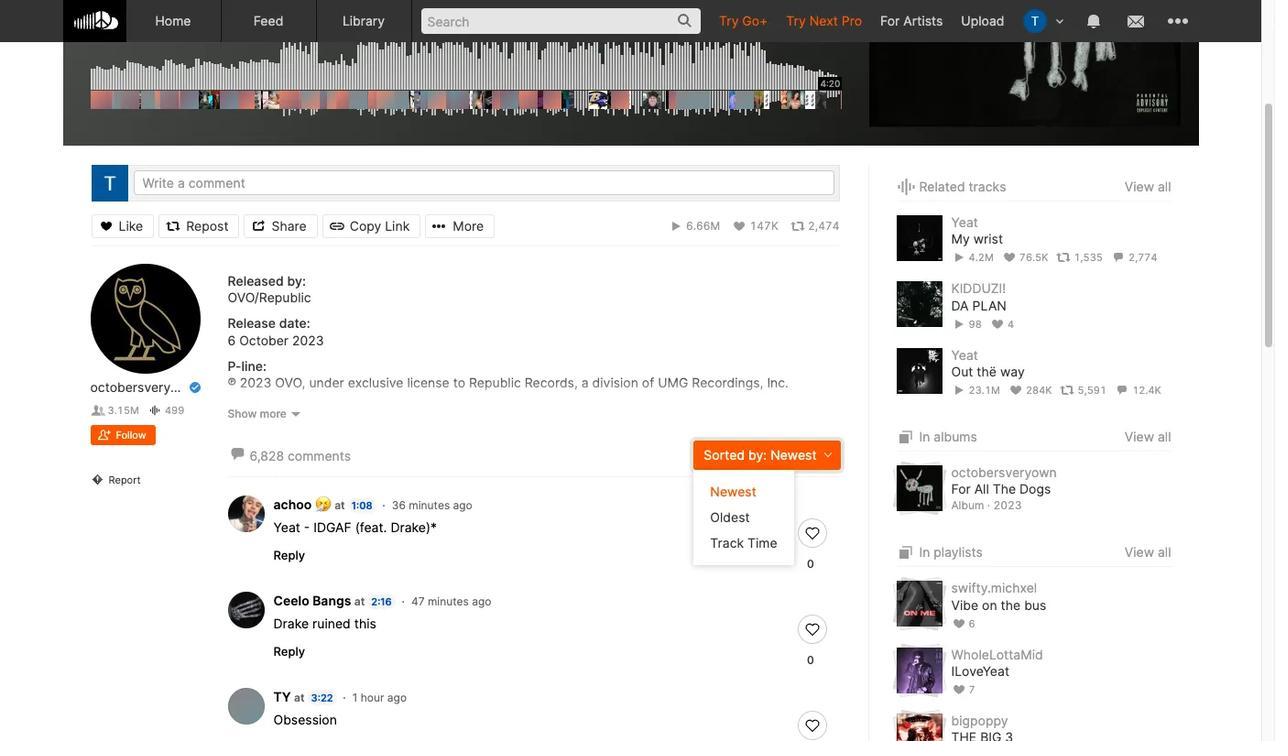 Task type: locate. For each thing, give the bounding box(es) containing it.
at
[[335, 498, 345, 512], [355, 595, 365, 608], [294, 691, 305, 705]]

1 vertical spatial by:
[[749, 447, 767, 463]]

yeat link
[[952, 214, 979, 230], [952, 347, 979, 363]]

try for try next pro
[[787, 13, 806, 28]]

show more
[[228, 407, 287, 421]]

1 vertical spatial set image
[[897, 542, 916, 564]]

5,591 link
[[1061, 384, 1107, 397]]

in albums
[[920, 429, 978, 445]]

idgaf
[[314, 519, 352, 535]]

2023 inside p-line: ℗ 2023 ovo, under exclusive license to republic records, a division of umg recordings, inc.
[[240, 375, 272, 390]]

ceelo bangs link
[[274, 593, 351, 608]]

view all
[[1125, 179, 1172, 194], [1125, 429, 1172, 444], [1125, 545, 1172, 560]]

0 vertical spatial newest
[[771, 447, 817, 463]]

1 vertical spatial view
[[1125, 429, 1155, 444]]

track stats element for yeat out thë way
[[952, 380, 1172, 401]]

0
[[807, 557, 815, 571], [807, 653, 815, 667]]

3 view all from the top
[[1125, 545, 1172, 560]]

0 vertical spatial view all
[[1125, 179, 1172, 194]]

1:08
[[352, 499, 373, 512]]

6 inside release date: 6 october 2023
[[228, 332, 236, 348]]

0 vertical spatial 6
[[228, 332, 236, 348]]

1 vertical spatial 6
[[969, 617, 976, 630]]

repost
[[186, 218, 229, 233]]

iloveyeat link
[[952, 663, 1010, 680]]

achoo 🤧 link
[[274, 497, 331, 512]]

1 vertical spatial yeat link
[[952, 347, 979, 363]]

try left go+
[[719, 13, 739, 28]]

next
[[810, 13, 838, 28]]

set image left in albums on the bottom right of page
[[897, 426, 916, 448]]

0 vertical spatial in
[[920, 429, 931, 445]]

0 horizontal spatial by:
[[287, 273, 306, 289]]

yeat out thë way
[[952, 347, 1025, 379]]

6
[[228, 332, 236, 348], [969, 617, 976, 630]]

1 vertical spatial view all
[[1125, 429, 1172, 444]]

0 vertical spatial 0
[[807, 557, 815, 571]]

1 set image from the top
[[897, 426, 916, 448]]

0 vertical spatial reply link
[[274, 548, 305, 562]]

ago inside achoo 🤧 at 1:08 · 36 minutes ago
[[453, 498, 473, 512]]

0 vertical spatial octobersveryown
[[90, 379, 196, 395]]

drake ruined this
[[274, 616, 377, 631]]

None search field
[[412, 0, 710, 41]]

republic
[[469, 375, 521, 390]]

yeat for my wrist
[[952, 214, 979, 230]]

yeat link for my
[[952, 214, 979, 230]]

ago right the hour
[[387, 691, 407, 705]]

1 in from the top
[[920, 429, 931, 445]]

try next pro link
[[777, 0, 872, 41]]

1 vertical spatial reply
[[274, 644, 305, 659]]

0 horizontal spatial newest
[[711, 484, 757, 499]]

1 try from the left
[[719, 13, 739, 28]]

2,774
[[1129, 251, 1158, 264]]

1 0 from the top
[[807, 557, 815, 571]]

tara schultz's avatar element
[[1023, 9, 1047, 33], [91, 165, 128, 202]]

yeat
[[952, 214, 979, 230], [952, 347, 979, 363], [274, 519, 300, 535]]

try inside 'link'
[[719, 13, 739, 28]]

1 vertical spatial ·
[[402, 595, 405, 608]]

1,535
[[1074, 251, 1103, 264]]

octobersveryown for all the dogs album · 2023
[[952, 465, 1057, 512]]

yeat left -
[[274, 519, 300, 535]]

minutes right 47
[[428, 595, 469, 608]]

1 horizontal spatial 2023
[[292, 332, 324, 348]]

1 horizontal spatial by:
[[749, 447, 767, 463]]

0 horizontal spatial 2023
[[240, 375, 272, 390]]

october
[[239, 332, 289, 348]]

minutes
[[409, 498, 450, 512], [428, 595, 469, 608]]

drake - idgaf (feat. yeat) element
[[869, 0, 1181, 127]]

minutes up the drake)*
[[409, 498, 450, 512]]

wholelottamid iloveyeat 7
[[952, 647, 1043, 697]]

at right the ty
[[294, 691, 305, 705]]

minutes inside achoo 🤧 at 1:08 · 36 minutes ago
[[409, 498, 450, 512]]

vibe on the bus link
[[952, 597, 1047, 614]]

1 vertical spatial minutes
[[428, 595, 469, 608]]

0 horizontal spatial at
[[294, 691, 305, 705]]

set image for in playlists
[[897, 542, 916, 564]]

recordings,
[[692, 375, 764, 390]]

ceelo bangs's avatar element
[[228, 592, 264, 628]]

track stats element for kidduzi! da plan
[[952, 314, 1172, 334]]

octobersveryown link up the
[[952, 465, 1057, 480]]

to
[[453, 375, 466, 390]]

tara schultz's avatar element up like button
[[91, 165, 128, 202]]

2 all from the top
[[1158, 429, 1172, 444]]

1 vertical spatial octobersveryown
[[952, 465, 1057, 480]]

1 all from the top
[[1158, 179, 1172, 194]]

2,474
[[808, 219, 840, 232]]

share
[[272, 218, 307, 233]]

0 vertical spatial reply
[[274, 548, 305, 562]]

6 down vibe
[[969, 617, 976, 630]]

1 vertical spatial all
[[1158, 429, 1172, 444]]

0 vertical spatial ·
[[382, 498, 385, 512]]

6,828 comments
[[250, 448, 351, 464]]

1 horizontal spatial newest
[[771, 447, 817, 463]]

by: inside released by: ovo/republic
[[287, 273, 306, 289]]

follow button
[[90, 425, 155, 446]]

23.1m
[[969, 384, 1001, 397]]

· inside achoo 🤧 at 1:08 · 36 minutes ago
[[382, 498, 385, 512]]

plan
[[973, 297, 1007, 313]]

newest up oldest in the bottom of the page
[[711, 484, 757, 499]]

track stats element containing 6.66m
[[495, 214, 840, 238]]

5,591
[[1078, 384, 1107, 397]]

yeat inside the yeat my wrist
[[952, 214, 979, 230]]

sound image
[[897, 176, 916, 198]]

2 reply from the top
[[274, 644, 305, 659]]

yeat up out
[[952, 347, 979, 363]]

1 vertical spatial newest
[[711, 484, 757, 499]]

at left 2:16 link
[[355, 595, 365, 608]]

hour
[[361, 691, 384, 705]]

3.15m link
[[90, 404, 139, 417]]

2 vertical spatial view all
[[1125, 545, 1172, 560]]

ceelo
[[274, 593, 309, 608]]

1 vertical spatial yeat
[[952, 347, 979, 363]]

· inside ceelo bangs at 2:16 · 47 minutes ago
[[402, 595, 405, 608]]

track stats element
[[495, 214, 840, 238], [952, 248, 1172, 268], [952, 314, 1172, 334], [952, 380, 1172, 401]]

copy link button
[[322, 214, 421, 238]]

for up album ·
[[952, 481, 971, 497]]

reply link down drake
[[274, 644, 305, 659]]

da plan element
[[897, 282, 943, 328]]

1 view all from the top
[[1125, 179, 1172, 194]]

by: up ovo/republic in the left of the page
[[287, 273, 306, 289]]

0 horizontal spatial octobersveryown link
[[90, 379, 196, 396]]

0 vertical spatial yeat
[[952, 214, 979, 230]]

reply for yeat
[[274, 548, 305, 562]]

ruined
[[313, 616, 351, 631]]

2,774 link
[[1112, 251, 1158, 264]]

2 0 from the top
[[807, 653, 815, 667]]

0 horizontal spatial octobersveryown
[[90, 379, 196, 395]]

2 vertical spatial all
[[1158, 545, 1172, 560]]

reply down drake
[[274, 644, 305, 659]]

2023 down date:
[[292, 332, 324, 348]]

comment image
[[228, 446, 247, 465]]

try left next
[[787, 13, 806, 28]]

1 vertical spatial 2023
[[240, 375, 272, 390]]

on
[[982, 597, 998, 613]]

comments
[[288, 448, 351, 464]]

2 vertical spatial ago
[[387, 691, 407, 705]]

2023 down the
[[994, 498, 1022, 512]]

yeat link up out
[[952, 347, 979, 363]]

2 horizontal spatial ·
[[402, 595, 405, 608]]

2 set image from the top
[[897, 542, 916, 564]]

more
[[453, 218, 484, 233]]

1 vertical spatial in
[[920, 545, 931, 560]]

2023 inside release date: 6 october 2023
[[292, 332, 324, 348]]

try next pro
[[787, 13, 862, 28]]

in left albums
[[920, 429, 931, 445]]

2 horizontal spatial 2023
[[994, 498, 1022, 512]]

ty's avatar element
[[228, 688, 264, 725]]

4.2m
[[969, 251, 994, 264]]

1 horizontal spatial ·
[[382, 498, 385, 512]]

1 horizontal spatial for
[[952, 481, 971, 497]]

inc.
[[767, 375, 789, 390]]

achoo 🤧 at 1:08 · 36 minutes ago
[[274, 497, 473, 512]]

at inside ceelo bangs at 2:16 · 47 minutes ago
[[355, 595, 365, 608]]

0 vertical spatial set image
[[897, 426, 916, 448]]

reply down -
[[274, 548, 305, 562]]

76.5k link
[[1002, 251, 1049, 264]]

set image left in playlists
[[897, 542, 916, 564]]

1 horizontal spatial octobersveryown
[[952, 465, 1057, 480]]

1 horizontal spatial try
[[787, 13, 806, 28]]

artists
[[904, 13, 943, 28]]

achoo 🤧's avatar element
[[228, 496, 264, 532]]

1 vertical spatial for
[[952, 481, 971, 497]]

2 horizontal spatial at
[[355, 595, 365, 608]]

147k link
[[732, 219, 779, 233]]

release
[[228, 316, 276, 331]]

0 vertical spatial at
[[335, 498, 345, 512]]

like
[[119, 218, 143, 233]]

related
[[920, 179, 966, 194]]

1 vertical spatial ago
[[472, 595, 492, 608]]

octobersveryown for octobersveryown
[[90, 379, 196, 395]]

kidduzi!
[[952, 281, 1006, 296]]

ago inside ceelo bangs at 2:16 · 47 minutes ago
[[472, 595, 492, 608]]

2 vertical spatial view
[[1125, 545, 1155, 560]]

minutes for drake ruined this
[[428, 595, 469, 608]]

bus
[[1025, 597, 1047, 613]]

octobersveryown up the
[[952, 465, 1057, 480]]

ago right 47
[[472, 595, 492, 608]]

2 vertical spatial 2023
[[994, 498, 1022, 512]]

2 reply link from the top
[[274, 644, 305, 659]]

all for my wrist
[[1158, 179, 1172, 194]]

at for achoo 🤧
[[335, 498, 345, 512]]

1 view from the top
[[1125, 179, 1155, 194]]

2 try from the left
[[787, 13, 806, 28]]

0 vertical spatial minutes
[[409, 498, 450, 512]]

1 vertical spatial reply link
[[274, 644, 305, 659]]

ago inside "ty at 3:22 · 1 hour ago"
[[387, 691, 407, 705]]

yeat inside yeat out thë way
[[952, 347, 979, 363]]

2 in from the top
[[920, 545, 931, 560]]

ty
[[274, 689, 291, 705]]

in left 'playlists'
[[920, 545, 931, 560]]

for left artists
[[881, 13, 900, 28]]

obsession
[[274, 712, 337, 727]]

2 vertical spatial at
[[294, 691, 305, 705]]

all
[[975, 481, 990, 497]]

by: for released
[[287, 273, 306, 289]]

newest up newest 'link'
[[771, 447, 817, 463]]

0 vertical spatial 2023
[[292, 332, 324, 348]]

by: for sorted
[[749, 447, 767, 463]]

0 vertical spatial all
[[1158, 179, 1172, 194]]

more button
[[425, 214, 495, 238]]

achoo
[[274, 497, 312, 512]]

at right 🤧
[[335, 498, 345, 512]]

0 vertical spatial view
[[1125, 179, 1155, 194]]

wholelottamid
[[952, 647, 1043, 662]]

reply link down -
[[274, 548, 305, 562]]

6 up p-
[[228, 332, 236, 348]]

0 horizontal spatial for
[[881, 13, 900, 28]]

1 horizontal spatial at
[[335, 498, 345, 512]]

1 vertical spatial at
[[355, 595, 365, 608]]

1 horizontal spatial octobersveryown link
[[952, 465, 1057, 480]]

by: right sorted
[[749, 447, 767, 463]]

0 vertical spatial ago
[[453, 498, 473, 512]]

ago for yeat - idgaf (feat. drake)*
[[453, 498, 473, 512]]

feed link
[[221, 0, 317, 42]]

2 view all from the top
[[1125, 429, 1172, 444]]

· left 47
[[402, 595, 405, 608]]

related tracks
[[920, 179, 1007, 194]]

1 horizontal spatial 6
[[969, 617, 976, 630]]

show more link
[[228, 407, 841, 422]]

for all the dogs link
[[952, 481, 1051, 498]]

tara schultz's avatar element right upload link
[[1023, 9, 1047, 33]]

2023 down line:
[[240, 375, 272, 390]]

0 vertical spatial by:
[[287, 273, 306, 289]]

2,474 link
[[791, 219, 840, 233]]

for all the dogs element
[[897, 466, 943, 511]]

yeat my wrist
[[952, 214, 1003, 247]]

octobersveryown for octobersveryown for all the dogs album · 2023
[[952, 465, 1057, 480]]

set image for in albums
[[897, 426, 916, 448]]

octobersveryown link up 3.15m
[[90, 379, 196, 396]]

2 vertical spatial ·
[[343, 691, 346, 705]]

track stats element containing 4.2m
[[952, 248, 1172, 268]]

1 vertical spatial 0
[[807, 653, 815, 667]]

yeat link up my
[[952, 214, 979, 230]]

release date: 6 october 2023
[[228, 316, 324, 348]]

· left 1 on the left bottom
[[343, 691, 346, 705]]

1 reply link from the top
[[274, 548, 305, 562]]

ago right 36
[[453, 498, 473, 512]]

yeat up my
[[952, 214, 979, 230]]

0 vertical spatial yeat link
[[952, 214, 979, 230]]

3 view from the top
[[1125, 545, 1155, 560]]

octobersveryown up 3.15m
[[90, 379, 196, 395]]

1 yeat link from the top
[[952, 214, 979, 230]]

2 yeat link from the top
[[952, 347, 979, 363]]

track stats element containing 98
[[952, 314, 1172, 334]]

0 horizontal spatial ·
[[343, 691, 346, 705]]

set image
[[897, 426, 916, 448], [897, 542, 916, 564]]

0 vertical spatial tara schultz's avatar element
[[1023, 9, 1047, 33]]

1 vertical spatial tara schultz's avatar element
[[91, 165, 128, 202]]

1 vertical spatial octobersveryown link
[[952, 465, 1057, 480]]

minutes inside ceelo bangs at 2:16 · 47 minutes ago
[[428, 595, 469, 608]]

· left 36
[[382, 498, 385, 512]]

track stats element containing 23.1m
[[952, 380, 1172, 401]]

0 horizontal spatial 6
[[228, 332, 236, 348]]

newest
[[771, 447, 817, 463], [711, 484, 757, 499]]

copy link
[[350, 218, 410, 233]]

1 horizontal spatial tara schultz's avatar element
[[1023, 9, 1047, 33]]

1 reply from the top
[[274, 548, 305, 562]]

kidduzi! da plan
[[952, 281, 1007, 313]]

3 all from the top
[[1158, 545, 1172, 560]]

at inside achoo 🤧 at 1:08 · 36 minutes ago
[[335, 498, 345, 512]]

0 horizontal spatial try
[[719, 13, 739, 28]]

0 vertical spatial for
[[881, 13, 900, 28]]



Task type: vqa. For each thing, say whether or not it's contained in the screenshot.
'mina' inside the mina nari new private playlist
no



Task type: describe. For each thing, give the bounding box(es) containing it.
-
[[304, 519, 310, 535]]

yeat link for out
[[952, 347, 979, 363]]

(feat.
[[355, 519, 387, 535]]

1,535 link
[[1057, 251, 1103, 264]]

my wrist link
[[952, 231, 1003, 248]]

newest link
[[694, 479, 794, 505]]

time
[[748, 535, 778, 551]]

library
[[343, 13, 385, 28]]

76.5k
[[1020, 251, 1049, 264]]

track
[[711, 535, 744, 551]]

dogs
[[1020, 481, 1051, 497]]

out thë way link
[[952, 364, 1025, 380]]

report
[[109, 474, 141, 487]]

pro
[[842, 13, 862, 28]]

12.4k link
[[1115, 384, 1162, 397]]

under
[[309, 375, 344, 390]]

line:
[[241, 358, 267, 374]]

499 link
[[147, 404, 184, 417]]

iloveyeat element
[[897, 648, 943, 693]]

released
[[228, 273, 284, 289]]

1
[[353, 691, 358, 705]]

℗
[[228, 375, 236, 390]]

follow
[[116, 429, 146, 442]]

playlists
[[934, 545, 983, 560]]

2023 inside octobersveryown for all the dogs album · 2023
[[994, 498, 1022, 512]]

4
[[1008, 318, 1015, 331]]

this
[[354, 616, 377, 631]]

7
[[969, 684, 976, 697]]

7 link
[[952, 684, 976, 697]]

view all for vibe on the bus
[[1125, 545, 1172, 560]]

newest inside 'link'
[[711, 484, 757, 499]]

minutes for yeat - idgaf (feat. drake)*
[[409, 498, 450, 512]]

reply link for yeat
[[274, 548, 305, 562]]

in for in albums
[[920, 429, 931, 445]]

drake)*
[[391, 519, 437, 535]]

try for try go+
[[719, 13, 739, 28]]

2 vertical spatial yeat
[[274, 519, 300, 535]]

kidduzi! link
[[952, 281, 1006, 296]]

a
[[582, 375, 589, 390]]

1:08 link
[[348, 498, 376, 513]]

· for idgaf
[[382, 498, 385, 512]]

in playlists
[[920, 545, 983, 560]]

album ·
[[952, 498, 991, 512]]

go+
[[743, 13, 768, 28]]

all for vibe on the bus
[[1158, 545, 1172, 560]]

view all for my wrist
[[1125, 179, 1172, 194]]

ty at 3:22 · 1 hour ago
[[274, 689, 407, 705]]

· inside "ty at 3:22 · 1 hour ago"
[[343, 691, 346, 705]]

· for this
[[402, 595, 405, 608]]

98
[[969, 318, 982, 331]]

ceelo bangs at 2:16 · 47 minutes ago
[[274, 593, 492, 608]]

6 inside the swifty.michxel vibe on the bus 6
[[969, 617, 976, 630]]

oldest link
[[694, 505, 794, 530]]

out thë way element
[[897, 348, 943, 394]]

home link
[[126, 0, 221, 42]]

home
[[155, 13, 191, 28]]

at for ceelo bangs
[[355, 595, 365, 608]]

Write a comment text field
[[133, 170, 834, 195]]

p-line: ℗ 2023 ovo, under exclusive license to republic records, a division of umg recordings, inc.
[[228, 358, 789, 390]]

0 for drake ruined this
[[807, 653, 815, 667]]

exclusive
[[348, 375, 404, 390]]

my wrist element
[[897, 215, 943, 261]]

out
[[952, 364, 974, 379]]

0 horizontal spatial tara schultz's avatar element
[[91, 165, 128, 202]]

vibe
[[952, 597, 979, 613]]

albums
[[934, 429, 978, 445]]

thë
[[977, 364, 997, 379]]

in for in playlists
[[920, 545, 931, 560]]

division
[[593, 375, 639, 390]]

track time
[[711, 535, 778, 551]]

ago for drake ruined this
[[472, 595, 492, 608]]

more
[[260, 407, 287, 421]]

12.4k
[[1133, 384, 1162, 397]]

ovo/republic
[[228, 290, 311, 305]]

show
[[228, 407, 257, 421]]

for inside octobersveryown for all the dogs album · 2023
[[952, 481, 971, 497]]

upload link
[[952, 0, 1014, 41]]

2 view from the top
[[1125, 429, 1155, 444]]

3:22
[[311, 692, 333, 705]]

upload
[[962, 13, 1005, 28]]

the big 3 element
[[897, 714, 943, 741]]

6.66m
[[686, 219, 720, 232]]

my
[[952, 231, 970, 247]]

vibe on the bus element
[[897, 581, 943, 627]]

bangs
[[313, 593, 351, 608]]

the
[[1001, 597, 1021, 613]]

view for vibe on the bus
[[1125, 545, 1155, 560]]

at inside "ty at 3:22 · 1 hour ago"
[[294, 691, 305, 705]]

octobersveryown's avatar element
[[90, 264, 200, 374]]

da
[[952, 297, 969, 313]]

way
[[1001, 364, 1025, 379]]

0 for yeat - idgaf (feat. drake)*
[[807, 557, 815, 571]]

track stats element for yeat my wrist
[[952, 248, 1172, 268]]

yeat for out thë way
[[952, 347, 979, 363]]

3.15m
[[108, 404, 139, 417]]

share button
[[244, 214, 318, 238]]

drake
[[274, 616, 309, 631]]

Search search field
[[421, 8, 701, 34]]

swifty.michxel vibe on the bus 6
[[952, 580, 1047, 630]]

swifty.michxel link
[[952, 580, 1038, 596]]

6,828
[[250, 448, 284, 464]]

0 vertical spatial octobersveryown link
[[90, 379, 196, 396]]

reply link for drake
[[274, 644, 305, 659]]

reply for drake
[[274, 644, 305, 659]]

bigpoppy link
[[952, 713, 1009, 729]]

🤧
[[315, 497, 331, 512]]

view for my wrist
[[1125, 179, 1155, 194]]

for artists
[[881, 13, 943, 28]]



